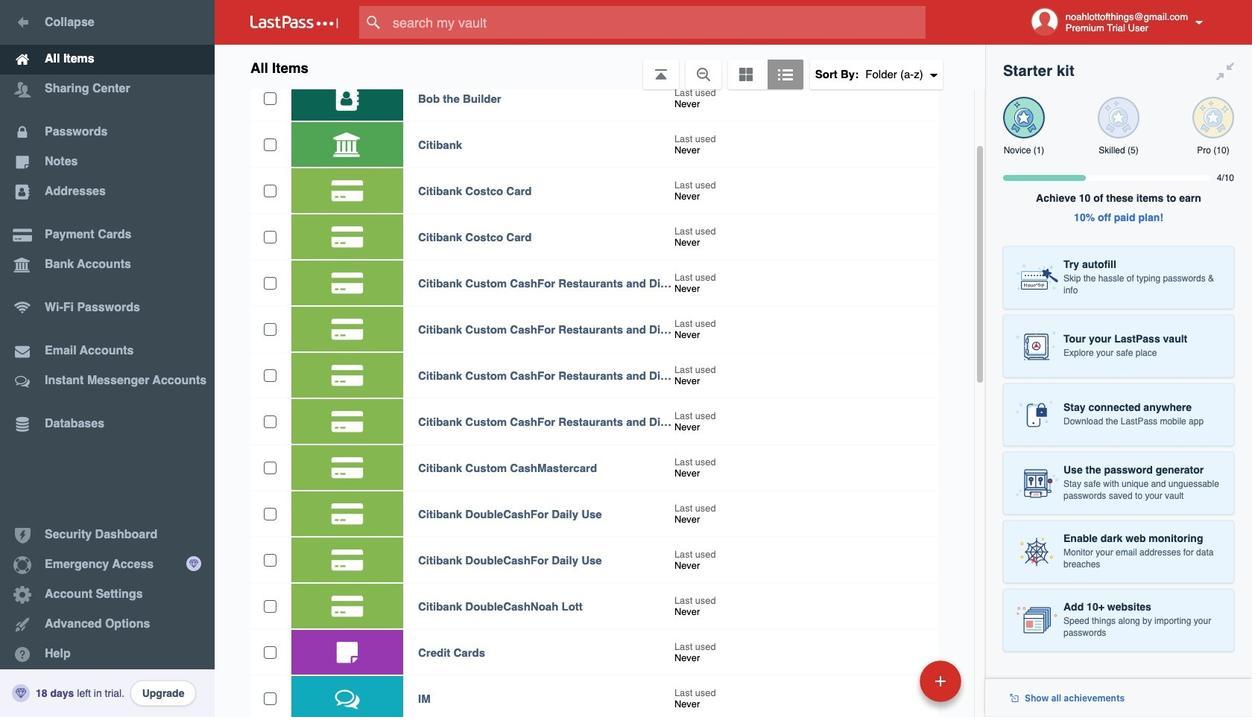 Task type: locate. For each thing, give the bounding box(es) containing it.
main navigation navigation
[[0, 0, 215, 718]]

vault options navigation
[[215, 45, 986, 89]]

new item navigation
[[818, 657, 971, 718]]

lastpass image
[[251, 16, 338, 29]]



Task type: describe. For each thing, give the bounding box(es) containing it.
Search search field
[[359, 6, 955, 39]]

search my vault text field
[[359, 6, 955, 39]]

new item element
[[818, 661, 967, 703]]



